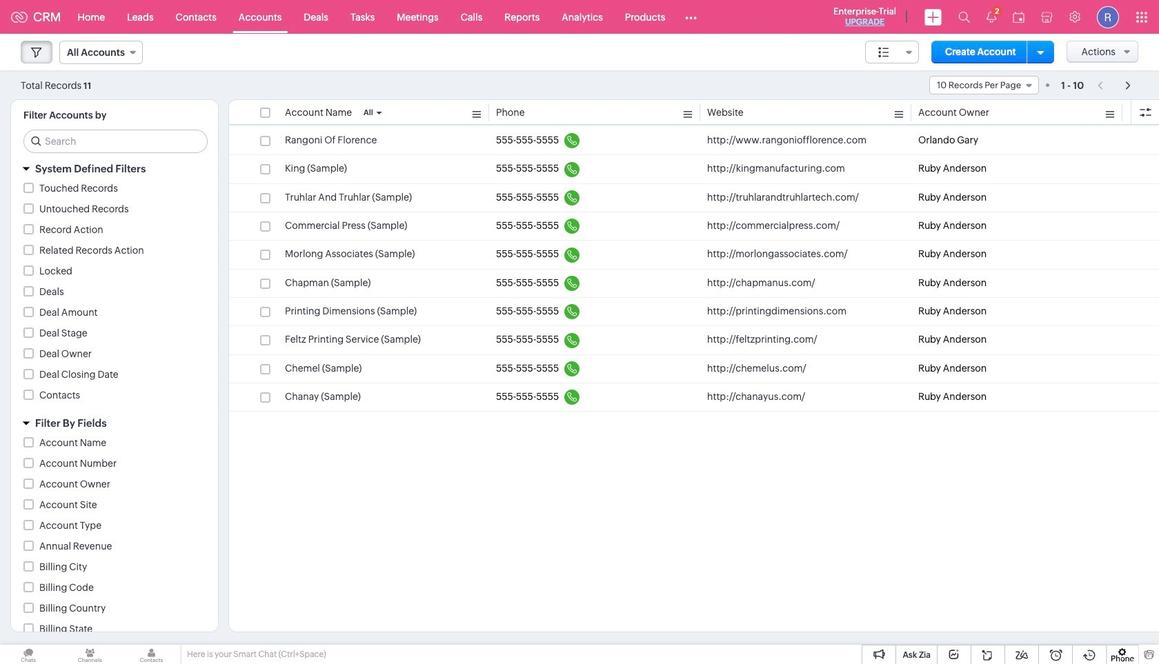 Task type: vqa. For each thing, say whether or not it's contained in the screenshot.
CHATS "Image"
yes



Task type: describe. For each thing, give the bounding box(es) containing it.
size image
[[879, 46, 890, 59]]

search element
[[950, 0, 979, 34]]

profile image
[[1097, 6, 1119, 28]]

contacts image
[[123, 645, 180, 665]]

channels image
[[62, 645, 118, 665]]

profile element
[[1089, 0, 1128, 33]]

calendar image
[[1013, 11, 1025, 22]]

logo image
[[11, 11, 28, 22]]



Task type: locate. For each thing, give the bounding box(es) containing it.
row group
[[229, 127, 1159, 412]]

Other Modules field
[[676, 6, 706, 28]]

create menu image
[[925, 9, 942, 25]]

none field 'size'
[[865, 41, 919, 63]]

Search text field
[[24, 130, 207, 153]]

chats image
[[0, 645, 57, 665]]

signals element
[[979, 0, 1005, 34]]

None field
[[59, 41, 143, 64], [865, 41, 919, 63], [930, 76, 1039, 95], [59, 41, 143, 64], [930, 76, 1039, 95]]

create menu element
[[916, 0, 950, 33]]

search image
[[959, 11, 970, 23]]



